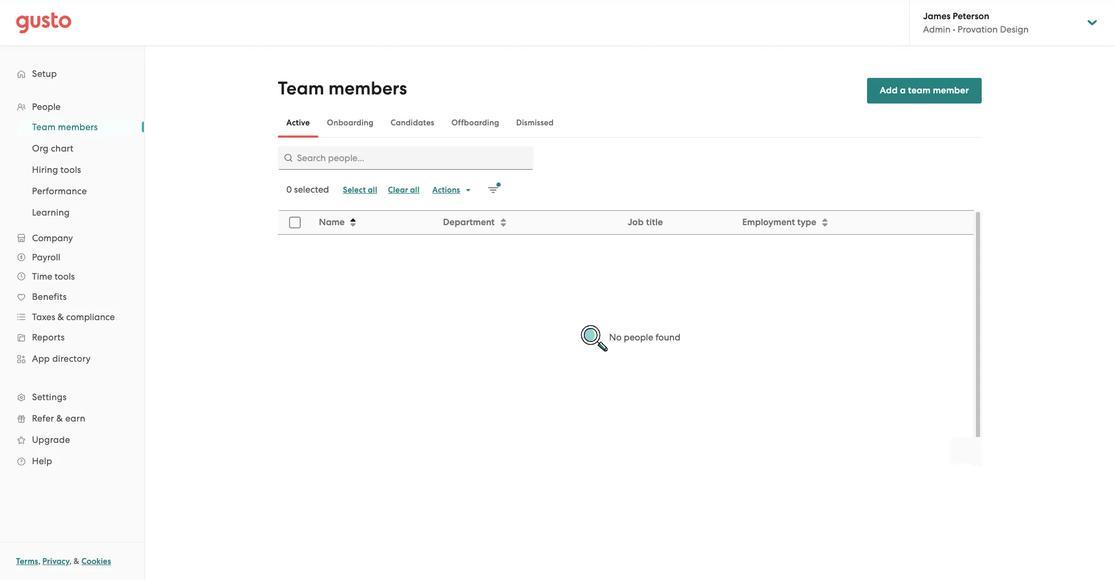 Task type: locate. For each thing, give the bounding box(es) containing it.
taxes
[[32, 312, 55, 322]]

1 vertical spatial team members
[[32, 122, 98, 132]]

list containing people
[[0, 97, 144, 472]]

org chart link
[[19, 139, 133, 158]]

team down people at the top of the page
[[32, 122, 56, 132]]

select
[[343, 185, 366, 195]]

new notifications image
[[488, 183, 501, 195]]

tools up performance 'link'
[[60, 164, 81, 175]]

company
[[32, 233, 73, 243]]

& right taxes at the bottom of page
[[58, 312, 64, 322]]

dismissed
[[517, 118, 554, 128]]

all
[[368, 185, 378, 195], [410, 185, 420, 195]]

Select all rows on this page checkbox
[[283, 211, 307, 234]]

department button
[[437, 211, 621, 234]]

job
[[628, 217, 644, 228]]

payroll
[[32, 252, 60, 263]]

1 all from the left
[[368, 185, 378, 195]]

,
[[38, 557, 40, 566], [69, 557, 72, 566]]

2 all from the left
[[410, 185, 420, 195]]

upgrade
[[32, 434, 70, 445]]

team up the active button
[[278, 77, 324, 99]]

terms , privacy , & cookies
[[16, 557, 111, 566]]

& left earn at the bottom of the page
[[56, 413, 63, 424]]

0 horizontal spatial members
[[58, 122, 98, 132]]

org
[[32, 143, 49, 154]]

hiring tools
[[32, 164, 81, 175]]

list containing team members
[[0, 116, 144, 223]]

performance
[[32, 186, 87, 196]]

employment type
[[743, 217, 817, 228]]

privacy
[[42, 557, 69, 566]]

, left the cookies button
[[69, 557, 72, 566]]

help
[[32, 456, 52, 466]]

1 horizontal spatial team members
[[278, 77, 407, 99]]

time tools button
[[11, 267, 133, 286]]

refer & earn
[[32, 413, 85, 424]]

active button
[[278, 110, 319, 136]]

dismissed button
[[508, 110, 563, 136]]

members down people dropdown button
[[58, 122, 98, 132]]

tools
[[60, 164, 81, 175], [55, 271, 75, 282]]

1 list from the top
[[0, 97, 144, 472]]

0 selected
[[287, 184, 329, 195]]

0 vertical spatial team
[[278, 77, 324, 99]]

2 list from the top
[[0, 116, 144, 223]]

tools for hiring tools
[[60, 164, 81, 175]]

& left the cookies button
[[74, 557, 80, 566]]

no
[[610, 332, 622, 343]]

all right select
[[368, 185, 378, 195]]

clear all button
[[383, 181, 425, 199]]

team members
[[278, 77, 407, 99], [32, 122, 98, 132]]

all right clear
[[410, 185, 420, 195]]

onboarding
[[327, 118, 374, 128]]

1 vertical spatial team
[[32, 122, 56, 132]]

a
[[901, 85, 906, 96]]

benefits
[[32, 291, 67, 302]]

terms
[[16, 557, 38, 566]]

upgrade link
[[11, 430, 133, 449]]

people
[[32, 101, 61, 112]]

, left privacy link
[[38, 557, 40, 566]]

0 vertical spatial team members
[[278, 77, 407, 99]]

0 selected status
[[287, 184, 329, 195]]

0 vertical spatial &
[[58, 312, 64, 322]]

tools down payroll dropdown button
[[55, 271, 75, 282]]

Search people... field
[[278, 146, 534, 170]]

app directory link
[[11, 349, 133, 368]]

peterson
[[953, 11, 990, 22]]

team
[[278, 77, 324, 99], [32, 122, 56, 132]]

0
[[287, 184, 292, 195]]

list
[[0, 97, 144, 472], [0, 116, 144, 223]]

org chart
[[32, 143, 74, 154]]

member
[[934, 85, 970, 96]]

tools inside dropdown button
[[55, 271, 75, 282]]

hiring
[[32, 164, 58, 175]]

0 horizontal spatial ,
[[38, 557, 40, 566]]

& for compliance
[[58, 312, 64, 322]]

& for earn
[[56, 413, 63, 424]]

•
[[953, 24, 956, 35]]

1 vertical spatial tools
[[55, 271, 75, 282]]

reports
[[32, 332, 65, 343]]

team members up "onboarding" button
[[278, 77, 407, 99]]

team members down people dropdown button
[[32, 122, 98, 132]]

0 horizontal spatial all
[[368, 185, 378, 195]]

1 horizontal spatial all
[[410, 185, 420, 195]]

0 vertical spatial members
[[329, 77, 407, 99]]

1 horizontal spatial ,
[[69, 557, 72, 566]]

reports link
[[11, 328, 133, 347]]

team members inside list
[[32, 122, 98, 132]]

no people found
[[610, 332, 681, 343]]

payroll button
[[11, 248, 133, 267]]

1 vertical spatial &
[[56, 413, 63, 424]]

all inside 'select all' 'button'
[[368, 185, 378, 195]]

members
[[329, 77, 407, 99], [58, 122, 98, 132]]

help link
[[11, 451, 133, 471]]

james
[[924, 11, 951, 22]]

& inside dropdown button
[[58, 312, 64, 322]]

members inside gusto navigation element
[[58, 122, 98, 132]]

1 vertical spatial members
[[58, 122, 98, 132]]

select all
[[343, 185, 378, 195]]

0 horizontal spatial team members
[[32, 122, 98, 132]]

0 vertical spatial tools
[[60, 164, 81, 175]]

all inside the clear all 'button'
[[410, 185, 420, 195]]

provation
[[958, 24, 999, 35]]

members up "onboarding" button
[[329, 77, 407, 99]]

&
[[58, 312, 64, 322], [56, 413, 63, 424], [74, 557, 80, 566]]

refer & earn link
[[11, 409, 133, 428]]

0 horizontal spatial team
[[32, 122, 56, 132]]

refer
[[32, 413, 54, 424]]



Task type: describe. For each thing, give the bounding box(es) containing it.
hiring tools link
[[19, 160, 133, 179]]

1 horizontal spatial members
[[329, 77, 407, 99]]

add
[[880, 85, 898, 96]]

chart
[[51, 143, 74, 154]]

people button
[[11, 97, 133, 116]]

time tools
[[32, 271, 75, 282]]

team members tab list
[[278, 108, 982, 138]]

design
[[1001, 24, 1029, 35]]

tools for time tools
[[55, 271, 75, 282]]

offboarding button
[[443, 110, 508, 136]]

onboarding button
[[319, 110, 382, 136]]

home image
[[16, 12, 72, 33]]

add a team member
[[880, 85, 970, 96]]

compliance
[[66, 312, 115, 322]]

team members link
[[19, 117, 133, 137]]

2 , from the left
[[69, 557, 72, 566]]

select all button
[[338, 181, 383, 199]]

actions
[[433, 185, 461, 195]]

all for clear all
[[410, 185, 420, 195]]

cookies
[[82, 557, 111, 566]]

time
[[32, 271, 52, 282]]

setup
[[32, 68, 57, 79]]

team inside team members link
[[32, 122, 56, 132]]

job title
[[628, 217, 664, 228]]

candidates
[[391, 118, 435, 128]]

gusto navigation element
[[0, 46, 144, 489]]

offboarding
[[452, 118, 500, 128]]

candidates button
[[382, 110, 443, 136]]

james peterson admin • provation design
[[924, 11, 1029, 35]]

taxes & compliance button
[[11, 307, 133, 327]]

2 vertical spatial &
[[74, 557, 80, 566]]

privacy link
[[42, 557, 69, 566]]

taxes & compliance
[[32, 312, 115, 322]]

benefits link
[[11, 287, 133, 306]]

directory
[[52, 353, 91, 364]]

learning
[[32, 207, 70, 218]]

active
[[287, 118, 310, 128]]

team
[[909, 85, 931, 96]]

settings link
[[11, 387, 133, 407]]

settings
[[32, 392, 67, 402]]

found
[[656, 332, 681, 343]]

all for select all
[[368, 185, 378, 195]]

clear all
[[388, 185, 420, 195]]

name button
[[313, 211, 436, 234]]

performance link
[[19, 181, 133, 201]]

1 , from the left
[[38, 557, 40, 566]]

cookies button
[[82, 555, 111, 568]]

app directory
[[32, 353, 91, 364]]

add a team member button
[[868, 78, 982, 104]]

department
[[443, 217, 495, 228]]

1 horizontal spatial team
[[278, 77, 324, 99]]

clear
[[388, 185, 408, 195]]

setup link
[[11, 64, 133, 83]]

company button
[[11, 228, 133, 248]]

actions button
[[427, 181, 478, 199]]

employment
[[743, 217, 796, 228]]

employment type button
[[736, 211, 974, 234]]

learning link
[[19, 203, 133, 222]]

type
[[798, 217, 817, 228]]

terms link
[[16, 557, 38, 566]]

earn
[[65, 413, 85, 424]]

app
[[32, 353, 50, 364]]

title
[[646, 217, 664, 228]]

selected
[[294, 184, 329, 195]]

people
[[624, 332, 654, 343]]

name
[[319, 217, 345, 228]]

admin
[[924, 24, 951, 35]]



Task type: vqa. For each thing, say whether or not it's contained in the screenshot.
the "Tax credits"
no



